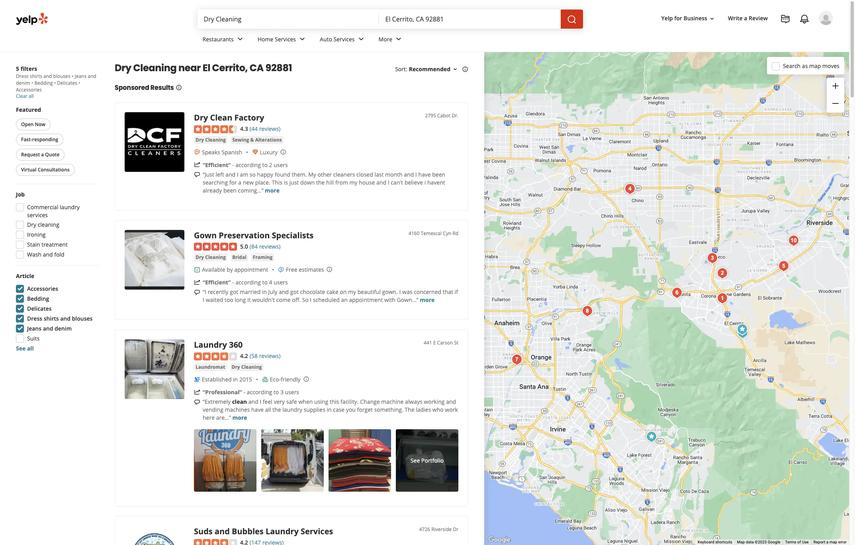 Task type: describe. For each thing, give the bounding box(es) containing it.
searching
[[203, 179, 228, 186]]

1 vertical spatial jeans and denim
[[27, 325, 72, 333]]

all inside the and i feel very safe when using this facility. change machine always working and vending machines have all the laundry supplies in case you forget something. the ladies who work here are…"
[[265, 406, 271, 414]]

gown preservation specialists image
[[735, 322, 751, 338]]

dry cleaning for gown
[[196, 254, 226, 261]]

• bedding • delicates • accessories
[[16, 80, 80, 93]]

commercial
[[27, 204, 58, 211]]

always
[[405, 399, 423, 406]]

16 speaks spanish v2 image
[[194, 149, 200, 156]]

services for home services
[[275, 35, 296, 43]]

search image
[[567, 15, 577, 24]]

laundromat
[[196, 364, 225, 371]]

services for auto services
[[334, 35, 355, 43]]

"professional"
[[203, 389, 242, 397]]

ladies
[[416, 406, 431, 414]]

map for error
[[830, 541, 838, 545]]

2 vertical spatial dry cleaning
[[232, 364, 262, 371]]

my inside "i recently got married in july and got chocolate cake on my beautiful gown. i was concerned that if i waited too long it wouldn't come off. so i scheduled an appointment with gown…"
[[348, 289, 356, 296]]

closed
[[357, 171, 373, 178]]

2 vertical spatial dry cleaning link
[[230, 364, 264, 372]]

moves
[[823, 62, 840, 70]]

who
[[433, 406, 444, 414]]

reviews) for specialists
[[259, 243, 281, 251]]

work
[[445, 406, 458, 414]]

this
[[272, 179, 283, 186]]

machine
[[381, 399, 404, 406]]

4.3 link
[[240, 124, 248, 133]]

cleaning down 5 star rating image
[[205, 254, 226, 261]]

16 trending v2 image
[[194, 280, 200, 286]]

search as map moves
[[783, 62, 840, 70]]

it
[[248, 297, 251, 304]]

for inside button
[[675, 15, 683, 22]]

16 chevron down v2 image for recommended
[[452, 66, 459, 72]]

4.2 star rating image for suds
[[194, 540, 237, 546]]

gown preservation specialists image
[[125, 230, 185, 290]]

4.3 star rating image
[[194, 125, 237, 133]]

16 eco friendly v2 image
[[262, 377, 268, 383]]

(84 reviews)
[[250, 243, 281, 251]]

report
[[814, 541, 826, 545]]

power cleaners image
[[644, 429, 660, 445]]

commercial laundry services
[[27, 204, 80, 219]]

left
[[216, 171, 224, 178]]

eco-
[[270, 376, 281, 384]]

i inside the and i feel very safe when using this facility. change machine always working and vending machines have all the laundry supplies in case you forget something. the ladies who work here are…"
[[260, 399, 261, 406]]

dry clean factory
[[194, 112, 264, 123]]

cerrito,
[[212, 61, 248, 75]]

delicates inside • bedding • delicates • accessories
[[57, 80, 77, 86]]

none field near
[[386, 15, 555, 24]]

1 horizontal spatial laundry
[[266, 527, 299, 538]]

believe
[[405, 179, 423, 186]]

working
[[424, 399, 445, 406]]

write a review
[[728, 15, 768, 22]]

reviews) for factory
[[259, 125, 281, 133]]

i left was
[[400, 289, 401, 296]]

- for factory
[[232, 161, 234, 169]]

all for see all
[[27, 345, 34, 353]]

if
[[455, 289, 458, 296]]

blouses for dress shirts and blouses •
[[53, 73, 70, 80]]

a for request
[[41, 151, 44, 158]]

bridal button
[[231, 254, 248, 262]]

cabot
[[438, 112, 451, 119]]

to for factory
[[262, 161, 268, 169]]

now
[[35, 121, 45, 128]]

with
[[385, 297, 396, 304]]

virtual consultations
[[21, 167, 70, 173]]

review
[[749, 15, 768, 22]]

have inside "just left and i am so happy found them. my other cleaners closed last month and i have been searching for a new place. this is just down the hill from my house and i can't believe i havent already been coming…"
[[419, 171, 431, 178]]

fresh cleaners image
[[715, 266, 731, 282]]

dry cleaning for dry
[[196, 137, 226, 143]]

can't
[[391, 179, 403, 186]]

sewing & alterations link
[[231, 136, 284, 144]]

clear
[[16, 93, 27, 100]]

to for specialists
[[262, 279, 268, 287]]

is
[[284, 179, 288, 186]]

free
[[286, 266, 297, 274]]

facility.
[[341, 399, 359, 406]]

july
[[268, 289, 278, 296]]

1 horizontal spatial been
[[432, 171, 446, 178]]

terms
[[786, 541, 797, 545]]

cleaning up results
[[133, 61, 177, 75]]

dry up '16 available by appointment v2' 'image'
[[196, 254, 204, 261]]

0 horizontal spatial more link
[[233, 414, 247, 422]]

16 available by appointment v2 image
[[194, 267, 200, 273]]

yelp for business
[[662, 15, 708, 22]]

group containing article
[[14, 273, 99, 353]]

temescal
[[421, 230, 442, 237]]

(84 reviews) link
[[250, 242, 281, 251]]

already
[[203, 187, 222, 194]]

dr.
[[452, 112, 459, 119]]

4
[[269, 279, 272, 287]]

dress for dress shirts and blouses
[[27, 315, 42, 323]]

dry cleaning near el cerrito, ca 92881
[[115, 61, 292, 75]]

0 horizontal spatial been
[[224, 187, 237, 194]]

this
[[330, 399, 339, 406]]

and i feel very safe when using this facility. change machine always working and vending machines have all the laundry supplies in case you forget something. the ladies who work here are…"
[[203, 399, 458, 422]]

framing link
[[251, 254, 274, 262]]

0 horizontal spatial laundry
[[194, 340, 227, 351]]

denim inside jeans and denim
[[16, 80, 30, 86]]

2 got from the left
[[290, 289, 299, 296]]

laundromat link
[[194, 364, 227, 372]]

4726 riverside dr
[[420, 527, 459, 534]]

2795 cabot dr.
[[425, 112, 459, 119]]

group containing job
[[14, 191, 99, 261]]

framing
[[253, 254, 273, 261]]

my inside "just left and i am so happy found them. my other cleaners closed last month and i have been searching for a new place. this is just down the hill from my house and i can't believe i havent already been coming…"
[[350, 179, 358, 186]]

the inside "just left and i am so happy found them. my other cleaners closed last month and i have been searching for a new place. this is just down the hill from my house and i can't believe i havent already been coming…"
[[316, 179, 325, 186]]

projects image
[[781, 14, 791, 24]]

16 speech v2 image for dry clean factory
[[194, 172, 200, 178]]

more link
[[372, 29, 410, 52]]

gown…"
[[397, 297, 419, 304]]

featured group
[[14, 106, 99, 178]]

dry cleaning button for dry
[[194, 136, 228, 144]]

2 vertical spatial users
[[285, 389, 299, 397]]

free estimates
[[286, 266, 324, 274]]

dry up 4.3 star rating image
[[194, 112, 208, 123]]

2
[[269, 161, 272, 169]]

dr
[[453, 527, 459, 534]]

0 horizontal spatial appointment
[[234, 266, 268, 274]]

1 vertical spatial in
[[233, 376, 238, 384]]

2 vertical spatial dry cleaning button
[[230, 364, 264, 372]]

dry clean factory image
[[735, 325, 751, 341]]

st
[[454, 340, 459, 347]]

waited
[[206, 297, 223, 304]]

i down "i
[[203, 297, 204, 304]]

24 chevron down v2 image for more
[[394, 34, 404, 44]]

just
[[290, 179, 299, 186]]

jones dry cleaners image
[[786, 233, 802, 249]]

write
[[728, 15, 743, 22]]

of
[[798, 541, 801, 545]]

change
[[360, 399, 380, 406]]

according for factory
[[236, 161, 261, 169]]

"efficient" for preservation
[[203, 279, 231, 287]]

dry cleaning button for gown
[[194, 254, 228, 262]]

dry clean factory link
[[194, 112, 264, 123]]

1 vertical spatial jeans
[[27, 325, 41, 333]]

the
[[405, 406, 415, 414]]

google
[[768, 541, 781, 545]]

express custom cuts tailoring & cleaners image
[[715, 291, 731, 307]]

dress shirts and blouses •
[[16, 73, 75, 80]]

for inside "just left and i am so happy found them. my other cleaners closed last month and i have been searching for a new place. this is just down the hill from my house and i can't believe i havent already been coming…"
[[229, 179, 237, 186]]

luxury
[[260, 149, 278, 156]]

supplies
[[304, 406, 326, 414]]

recommended
[[409, 65, 451, 73]]

recently
[[208, 289, 229, 296]]

(58 reviews) link
[[250, 352, 281, 361]]

"i
[[203, 289, 206, 296]]

see all
[[16, 345, 34, 353]]

too
[[225, 297, 233, 304]]

1 vertical spatial bedding
[[27, 295, 49, 303]]

clean
[[210, 112, 232, 123]]

2795
[[425, 112, 436, 119]]

gown
[[194, 230, 217, 241]]

"efficient" for clean
[[203, 161, 231, 169]]

users for specialists
[[274, 279, 288, 287]]

1 got from the left
[[230, 289, 238, 296]]

dry cleaning link for gown
[[194, 254, 228, 262]]

16 luxury v2 image
[[252, 149, 258, 156]]

more for dry clean factory
[[265, 187, 280, 194]]

4726
[[420, 527, 430, 534]]

(58
[[250, 353, 258, 360]]

map region
[[385, 0, 856, 546]]

estimates
[[299, 266, 324, 274]]

anaheim hills cleaners image
[[580, 303, 596, 319]]

0 vertical spatial jeans and denim
[[16, 73, 96, 86]]

"extremely clean
[[203, 399, 247, 406]]



Task type: vqa. For each thing, say whether or not it's contained in the screenshot.
Dress shirts and blouses's shirts
yes



Task type: locate. For each thing, give the bounding box(es) containing it.
notifications image
[[800, 14, 810, 24]]

24 chevron down v2 image inside auto services link
[[356, 34, 366, 44]]

0 vertical spatial in
[[262, 289, 267, 296]]

0 vertical spatial denim
[[16, 80, 30, 86]]

2 vertical spatial more
[[233, 414, 247, 422]]

(58 reviews)
[[250, 353, 281, 360]]

1 vertical spatial group
[[14, 191, 99, 261]]

according up feel
[[247, 389, 272, 397]]

1 none field from the left
[[204, 15, 373, 24]]

0 vertical spatial reviews)
[[259, 125, 281, 133]]

laundry
[[194, 340, 227, 351], [266, 527, 299, 538]]

2 16 trending v2 image from the top
[[194, 390, 200, 396]]

more link down machines
[[233, 414, 247, 422]]

1 vertical spatial -
[[232, 279, 234, 287]]

1 vertical spatial all
[[27, 345, 34, 353]]

portfolio
[[422, 457, 444, 465]]

dry cleaning link down 4.2
[[230, 364, 264, 372]]

dry cleaning link down 5 star rating image
[[194, 254, 228, 262]]

virtual consultations button
[[16, 164, 75, 176]]

terms of use
[[786, 541, 809, 545]]

1 vertical spatial delicates
[[27, 305, 52, 313]]

in left "2015"
[[233, 376, 238, 384]]

1 vertical spatial have
[[251, 406, 264, 414]]

0 vertical spatial been
[[432, 171, 446, 178]]

5 star rating image
[[194, 243, 237, 251]]

16 trending v2 image for laundry
[[194, 390, 200, 396]]

3 24 chevron down v2 image from the left
[[394, 34, 404, 44]]

dry cleaning button down 4.3 star rating image
[[194, 136, 228, 144]]

more down concerned at the bottom
[[420, 297, 435, 304]]

restaurants link
[[196, 29, 251, 52]]

new
[[243, 179, 254, 186]]

keyboard shortcuts button
[[698, 540, 733, 546]]

4.2 star rating image up laundromat
[[194, 353, 237, 361]]

0 horizontal spatial none field
[[204, 15, 373, 24]]

a inside button
[[41, 151, 44, 158]]

riverside
[[432, 527, 452, 534]]

them.
[[292, 171, 307, 178]]

dry up established in 2015
[[232, 364, 240, 371]]

0 horizontal spatial blouses
[[53, 73, 70, 80]]

zoom in image
[[831, 81, 841, 91]]

2 reviews) from the top
[[259, 243, 281, 251]]

recommended button
[[409, 65, 459, 73]]

16 speech v2 image
[[194, 290, 200, 296]]

filters
[[21, 65, 37, 73]]

1 vertical spatial 16 chevron down v2 image
[[452, 66, 459, 72]]

you
[[346, 406, 356, 414]]

the down other
[[316, 179, 325, 186]]

1 vertical spatial laundry
[[283, 406, 303, 414]]

dry cleaning down 5 star rating image
[[196, 254, 226, 261]]

accessories up featured
[[16, 86, 42, 93]]

have down feel
[[251, 406, 264, 414]]

tyler b. image
[[819, 11, 834, 25]]

(44 reviews)
[[250, 125, 281, 133]]

error
[[839, 541, 847, 545]]

request
[[21, 151, 40, 158]]

laundry inside commercial laundry services
[[60, 204, 80, 211]]

dry up 16 speaks spanish v2 image
[[196, 137, 204, 143]]

2 4.2 star rating image from the top
[[194, 540, 237, 546]]

1 horizontal spatial in
[[262, 289, 267, 296]]

i
[[425, 179, 426, 186]]

4160 temescal cyn rd
[[409, 230, 459, 237]]

0 vertical spatial the
[[316, 179, 325, 186]]

1 horizontal spatial see
[[411, 457, 420, 465]]

in down this
[[327, 406, 332, 414]]

users for factory
[[274, 161, 288, 169]]

denim down dress shirts and blouses
[[55, 325, 72, 333]]

a inside "just left and i am so happy found them. my other cleaners closed last month and i have been searching for a new place. this is just down the hill from my house and i can't believe i havent already been coming…"
[[238, 179, 242, 186]]

1 horizontal spatial the
[[316, 179, 325, 186]]

1 horizontal spatial 24 chevron down v2 image
[[356, 34, 366, 44]]

dry up ironing
[[27, 221, 36, 229]]

preservation
[[219, 230, 270, 241]]

all
[[29, 93, 34, 100], [27, 345, 34, 353], [265, 406, 271, 414]]

laundry right bubbles
[[266, 527, 299, 538]]

0 vertical spatial laundry
[[60, 204, 80, 211]]

a for write
[[745, 15, 748, 22]]

1 4.2 star rating image from the top
[[194, 353, 237, 361]]

1 vertical spatial my
[[348, 289, 356, 296]]

user actions element
[[655, 10, 845, 59]]

0 vertical spatial my
[[350, 179, 358, 186]]

more link for gown preservation specialists
[[420, 297, 435, 304]]

4.2 star rating image
[[194, 353, 237, 361], [194, 540, 237, 546]]

the down very
[[273, 406, 281, 414]]

established
[[202, 376, 232, 384]]

16 free estimates v2 image
[[278, 267, 284, 273]]

1 horizontal spatial 16 chevron down v2 image
[[709, 15, 716, 22]]

sewing & alterations button
[[231, 136, 284, 144]]

1 horizontal spatial blouses
[[72, 315, 93, 323]]

1 "efficient" from the top
[[203, 161, 231, 169]]

map for moves
[[810, 62, 821, 70]]

1 vertical spatial 16 speech v2 image
[[194, 400, 200, 406]]

24 chevron down v2 image inside the home services link
[[298, 34, 307, 44]]

google image
[[487, 536, 513, 546]]

services inside auto services link
[[334, 35, 355, 43]]

2 vertical spatial all
[[265, 406, 271, 414]]

see for see portfolio
[[411, 457, 420, 465]]

16 chevron down v2 image for yelp for business
[[709, 15, 716, 22]]

reviews) right (58
[[259, 353, 281, 360]]

0 vertical spatial accessories
[[16, 86, 42, 93]]

0 vertical spatial "efficient"
[[203, 161, 231, 169]]

blouses inside group
[[72, 315, 93, 323]]

appointment up "efficient" - according to 4 users
[[234, 266, 268, 274]]

0 vertical spatial according
[[236, 161, 261, 169]]

all inside group
[[27, 345, 34, 353]]

cleaning
[[38, 221, 59, 229]]

framing button
[[251, 254, 274, 262]]

dry up sponsored
[[115, 61, 131, 75]]

dress for dress shirts and blouses •
[[16, 73, 29, 80]]

2 "efficient" from the top
[[203, 279, 231, 287]]

- down available by appointment
[[232, 279, 234, 287]]

a right write
[[745, 15, 748, 22]]

ca
[[250, 61, 264, 75]]

established in 2015
[[202, 376, 252, 384]]

see inside "link"
[[411, 457, 420, 465]]

request a quote
[[21, 151, 60, 158]]

1 16 speech v2 image from the top
[[194, 172, 200, 178]]

24 chevron down v2 image right auto services
[[356, 34, 366, 44]]

e
[[433, 340, 436, 347]]

2 vertical spatial in
[[327, 406, 332, 414]]

0 vertical spatial dress
[[16, 73, 29, 80]]

see all button
[[16, 345, 34, 353]]

1 vertical spatial reviews)
[[259, 243, 281, 251]]

5
[[16, 65, 19, 73]]

16 speech v2 image for laundry 360
[[194, 400, 200, 406]]

2 horizontal spatial more
[[420, 297, 435, 304]]

16 speech v2 image left "extremely
[[194, 400, 200, 406]]

0 vertical spatial 16 speech v2 image
[[194, 172, 200, 178]]

bedding down article
[[27, 295, 49, 303]]

0 vertical spatial dry cleaning
[[196, 137, 226, 143]]

to left 3 on the left bottom
[[274, 389, 279, 397]]

24 chevron down v2 image left auto
[[298, 34, 307, 44]]

to left 2
[[262, 161, 268, 169]]

0 horizontal spatial denim
[[16, 80, 30, 86]]

441
[[424, 340, 432, 347]]

1 vertical spatial see
[[411, 457, 420, 465]]

4.2 star rating image for laundry
[[194, 353, 237, 361]]

16 info v2 image
[[176, 84, 182, 91]]

1 vertical spatial more link
[[420, 297, 435, 304]]

1 vertical spatial according
[[236, 279, 261, 287]]

users up safe
[[285, 389, 299, 397]]

16 trending v2 image down 16 speaks spanish v2 image
[[194, 162, 200, 168]]

featured
[[16, 106, 41, 114]]

according for specialists
[[236, 279, 261, 287]]

lucy's laundry & dry cleaning image
[[509, 352, 525, 368]]

got
[[230, 289, 238, 296], [290, 289, 299, 296]]

laundry right commercial
[[60, 204, 80, 211]]

0 horizontal spatial see
[[16, 345, 26, 353]]

last
[[375, 171, 384, 178]]

•
[[72, 73, 73, 80], [31, 80, 33, 86], [54, 80, 56, 86], [79, 80, 80, 86]]

24 chevron down v2 image for auto services
[[356, 34, 366, 44]]

coming…"
[[238, 187, 264, 194]]

a left quote
[[41, 151, 44, 158]]

16 chevron down v2 image inside the yelp for business button
[[709, 15, 716, 22]]

1 vertical spatial 16 trending v2 image
[[194, 390, 200, 396]]

accessories down article
[[27, 285, 58, 293]]

1 horizontal spatial map
[[830, 541, 838, 545]]

when
[[299, 399, 313, 406]]

1 vertical spatial dress
[[27, 315, 42, 323]]

16 chevron down v2 image
[[709, 15, 716, 22], [452, 66, 459, 72]]

got up off.
[[290, 289, 299, 296]]

"efficient" - according to 4 users
[[203, 279, 288, 287]]

1 horizontal spatial services
[[301, 527, 333, 538]]

0 vertical spatial appointment
[[234, 266, 268, 274]]

16 info v2 image
[[462, 66, 469, 72]]

all right "clear"
[[29, 93, 34, 100]]

been up havent
[[432, 171, 446, 178]]

2 horizontal spatial services
[[334, 35, 355, 43]]

wouldn't
[[252, 297, 275, 304]]

in inside the and i feel very safe when using this facility. change machine always working and vending machines have all the laundry supplies in case you forget something. the ladies who work here are…"
[[327, 406, 332, 414]]

0 vertical spatial 16 chevron down v2 image
[[709, 15, 716, 22]]

more down machines
[[233, 414, 247, 422]]

more link down concerned at the bottom
[[420, 297, 435, 304]]

forget
[[357, 406, 373, 414]]

2 vertical spatial -
[[244, 389, 245, 397]]

1 vertical spatial 4.2 star rating image
[[194, 540, 237, 546]]

laundry up laundromat
[[194, 340, 227, 351]]

appointment down beautiful
[[349, 297, 383, 304]]

dress up suits
[[27, 315, 42, 323]]

map left 'error' at the bottom right of the page
[[830, 541, 838, 545]]

0 horizontal spatial map
[[810, 62, 821, 70]]

more link for dry clean factory
[[265, 187, 280, 194]]

1 vertical spatial to
[[262, 279, 268, 287]]

scheduled
[[313, 297, 340, 304]]

blouses
[[53, 73, 70, 80], [72, 315, 93, 323]]

1 vertical spatial dry cleaning button
[[194, 254, 228, 262]]

0 vertical spatial see
[[16, 345, 26, 353]]

info icon image
[[280, 149, 287, 155], [280, 149, 287, 155], [327, 267, 333, 273], [327, 267, 333, 273], [303, 377, 309, 383], [303, 377, 309, 383]]

1 horizontal spatial appointment
[[349, 297, 383, 304]]

jeans inside jeans and denim
[[75, 73, 87, 80]]

dry cleaning down 4.2
[[232, 364, 262, 371]]

16 trending v2 image for dry
[[194, 162, 200, 168]]

0 vertical spatial -
[[232, 161, 234, 169]]

"efficient"
[[203, 161, 231, 169], [203, 279, 231, 287]]

Near text field
[[386, 15, 555, 24]]

safe
[[286, 399, 297, 406]]

i left am at the top left of page
[[237, 171, 239, 178]]

4.2 link
[[240, 352, 248, 361]]

dry clean factory image
[[125, 112, 185, 172]]

map right as
[[810, 62, 821, 70]]

i left feel
[[260, 399, 261, 406]]

1 vertical spatial shirts
[[44, 315, 59, 323]]

16 chevron down v2 image right business
[[709, 15, 716, 22]]

laundry inside the and i feel very safe when using this facility. change machine always working and vending machines have all the laundry supplies in case you forget something. the ladies who work here are…"
[[283, 406, 303, 414]]

cleaning down 4.3 star rating image
[[205, 137, 226, 143]]

dry cleaning
[[196, 137, 226, 143], [196, 254, 226, 261], [232, 364, 262, 371]]

article
[[16, 273, 34, 280]]

sponsored results
[[115, 83, 174, 92]]

auto services
[[320, 35, 355, 43]]

a right report
[[827, 541, 829, 545]]

all down suits
[[27, 345, 34, 353]]

friendly
[[281, 376, 301, 384]]

jeans and denim down dress shirts and blouses
[[27, 325, 72, 333]]

©2023
[[755, 541, 767, 545]]

users up "found"
[[274, 161, 288, 169]]

16 speech v2 image
[[194, 172, 200, 178], [194, 400, 200, 406]]

0 horizontal spatial have
[[251, 406, 264, 414]]

24 chevron down v2 image
[[298, 34, 307, 44], [356, 34, 366, 44], [394, 34, 404, 44]]

2 vertical spatial group
[[14, 273, 99, 353]]

dry cleaning button down 4.2
[[230, 364, 264, 372]]

dry cleaning link down 4.3 star rating image
[[194, 136, 228, 144]]

dress down 5 filters
[[16, 73, 29, 80]]

see for see all
[[16, 345, 26, 353]]

0 horizontal spatial 24 chevron down v2 image
[[298, 34, 307, 44]]

feel
[[263, 399, 273, 406]]

16 trending v2 image down 16 established in v2 icon
[[194, 390, 200, 396]]

2 horizontal spatial 24 chevron down v2 image
[[394, 34, 404, 44]]

by
[[227, 266, 233, 274]]

24 chevron down v2 image right more
[[394, 34, 404, 44]]

dry cleaning button down 5 star rating image
[[194, 254, 228, 262]]

0 horizontal spatial the
[[273, 406, 281, 414]]

all down feel
[[265, 406, 271, 414]]

cleaning down (58
[[241, 364, 262, 371]]

fast-
[[21, 136, 32, 143]]

my right from
[[350, 179, 358, 186]]

got up too
[[230, 289, 238, 296]]

"efficient" up left
[[203, 161, 231, 169]]

bedding inside • bedding • delicates • accessories
[[34, 80, 53, 86]]

dress shirts and blouses
[[27, 315, 93, 323]]

dry cleaning link for dry
[[194, 136, 228, 144]]

none field find
[[204, 15, 373, 24]]

so
[[250, 171, 256, 178]]

and inside "i recently got married in july and got chocolate cake on my beautiful gown. i was concerned that if i waited too long it wouldn't come off. so i scheduled an appointment with gown…"
[[279, 289, 289, 296]]

360
[[229, 340, 243, 351]]

concerned
[[414, 289, 442, 296]]

24 chevron down v2 image
[[235, 34, 245, 44]]

auto services link
[[314, 29, 372, 52]]

for left new
[[229, 179, 237, 186]]

(44
[[250, 125, 258, 133]]

laundry down safe
[[283, 406, 303, 414]]

according up am at the top left of page
[[236, 161, 261, 169]]

reviews) inside "link"
[[259, 353, 281, 360]]

accessories inside • bedding • delicates • accessories
[[16, 86, 42, 93]]

stain
[[27, 241, 40, 249]]

0 vertical spatial dry cleaning button
[[194, 136, 228, 144]]

1 vertical spatial blouses
[[72, 315, 93, 323]]

to left 4
[[262, 279, 268, 287]]

zoom out image
[[831, 99, 841, 108]]

2 16 speech v2 image from the top
[[194, 400, 200, 406]]

available by appointment
[[202, 266, 268, 274]]

the inside the and i feel very safe when using this facility. change machine always working and vending machines have all the laundry supplies in case you forget something. the ladies who work here are…"
[[273, 406, 281, 414]]

open now
[[21, 121, 45, 128]]

1 16 trending v2 image from the top
[[194, 162, 200, 168]]

1 vertical spatial laundry
[[266, 527, 299, 538]]

16 speech v2 image left "just
[[194, 172, 200, 178]]

factory
[[235, 112, 264, 123]]

the
[[316, 179, 325, 186], [273, 406, 281, 414]]

in up "wouldn't"
[[262, 289, 267, 296]]

16 chevron down v2 image inside recommended dropdown button
[[452, 66, 459, 72]]

suds and bubbles laundry services image
[[622, 181, 638, 197]]

that
[[443, 289, 453, 296]]

2 vertical spatial to
[[274, 389, 279, 397]]

a for report
[[827, 541, 829, 545]]

cyn
[[443, 230, 452, 237]]

been down searching
[[224, 187, 237, 194]]

1 vertical spatial more
[[420, 297, 435, 304]]

0 vertical spatial to
[[262, 161, 268, 169]]

"efficient" up recently
[[203, 279, 231, 287]]

reviews) inside "link"
[[259, 125, 281, 133]]

my right on
[[348, 289, 356, 296]]

1 vertical spatial denim
[[55, 325, 72, 333]]

group
[[827, 78, 845, 113], [14, 191, 99, 261], [14, 273, 99, 353]]

0 vertical spatial blouses
[[53, 73, 70, 80]]

- for specialists
[[232, 279, 234, 287]]

services
[[275, 35, 296, 43], [334, 35, 355, 43], [301, 527, 333, 538]]

0 horizontal spatial shirts
[[30, 73, 42, 80]]

dry
[[115, 61, 131, 75], [194, 112, 208, 123], [196, 137, 204, 143], [27, 221, 36, 229], [196, 254, 204, 261], [232, 364, 240, 371]]

have up i
[[419, 171, 431, 178]]

suds and bubbles laundry services image
[[622, 181, 638, 197]]

0 vertical spatial dry cleaning link
[[194, 136, 228, 144]]

a left new
[[238, 179, 242, 186]]

2 none field from the left
[[386, 15, 555, 24]]

0 vertical spatial group
[[827, 78, 845, 113]]

bedding down filters
[[34, 80, 53, 86]]

denim up "clear"
[[16, 80, 30, 86]]

reviews) up alterations
[[259, 125, 281, 133]]

Find text field
[[204, 15, 373, 24]]

blouses for dress shirts and blouses
[[72, 315, 93, 323]]

more link down this
[[265, 187, 280, 194]]

2 vertical spatial according
[[247, 389, 272, 397]]

1 vertical spatial dry cleaning link
[[194, 254, 228, 262]]

more
[[379, 35, 393, 43]]

appointment inside "i recently got married in july and got chocolate cake on my beautiful gown. i was concerned that if i waited too long it wouldn't come off. so i scheduled an appointment with gown…"
[[349, 297, 383, 304]]

am
[[240, 171, 248, 178]]

1 horizontal spatial got
[[290, 289, 299, 296]]

0 vertical spatial laundry
[[194, 340, 227, 351]]

16 trending v2 image
[[194, 162, 200, 168], [194, 390, 200, 396]]

more for gown preservation specialists
[[420, 297, 435, 304]]

(84
[[250, 243, 258, 251]]

i left can't
[[388, 179, 390, 186]]

0 horizontal spatial more
[[233, 414, 247, 422]]

None search field
[[197, 10, 585, 29]]

jeans and denim down filters
[[16, 73, 96, 86]]

2 24 chevron down v2 image from the left
[[356, 34, 366, 44]]

16 chevron down v2 image left 16 info v2 image
[[452, 66, 459, 72]]

16 established in v2 image
[[194, 377, 200, 383]]

clear all
[[16, 93, 34, 100]]

services inside the home services link
[[275, 35, 296, 43]]

dress inside group
[[27, 315, 42, 323]]

beautiful
[[358, 289, 381, 296]]

for right yelp
[[675, 15, 683, 22]]

24 chevron down v2 image inside more link
[[394, 34, 404, 44]]

None field
[[204, 15, 373, 24], [386, 15, 555, 24]]

dry cleaning down 4.3 star rating image
[[196, 137, 226, 143]]

laundromat button
[[194, 364, 227, 372]]

yelp for business button
[[659, 11, 719, 26]]

shirts for dress shirts and blouses •
[[30, 73, 42, 80]]

4.2 star rating image down suds
[[194, 540, 237, 546]]

1 horizontal spatial none field
[[386, 15, 555, 24]]

reviews) up framing
[[259, 243, 281, 251]]

- down the spanish on the left top of page
[[232, 161, 234, 169]]

i up believe
[[416, 171, 417, 178]]

4160
[[409, 230, 420, 237]]

0 horizontal spatial laundry
[[60, 204, 80, 211]]

1 24 chevron down v2 image from the left
[[298, 34, 307, 44]]

1 horizontal spatial denim
[[55, 325, 72, 333]]

have inside the and i feel very safe when using this facility. change machine always working and vending machines have all the laundry supplies in case you forget something. the ladies who work here are…"
[[251, 406, 264, 414]]

all for clear all
[[29, 93, 34, 100]]

dry cleaning
[[27, 221, 59, 229]]

i right "so"
[[310, 297, 312, 304]]

0 vertical spatial jeans
[[75, 73, 87, 80]]

users right 4
[[274, 279, 288, 287]]

- up clean at the bottom left
[[244, 389, 245, 397]]

sierra cleaners image
[[669, 285, 685, 301]]

92881
[[266, 61, 292, 75]]

0 vertical spatial more link
[[265, 187, 280, 194]]

more down this
[[265, 187, 280, 194]]

0 horizontal spatial services
[[275, 35, 296, 43]]

441 e carson st
[[424, 340, 459, 347]]

1 horizontal spatial more
[[265, 187, 280, 194]]

casper convenient cleaners image
[[705, 250, 721, 266]]

for
[[675, 15, 683, 22], [229, 179, 237, 186]]

1 reviews) from the top
[[259, 125, 281, 133]]

2 vertical spatial reviews)
[[259, 353, 281, 360]]

shirts for dress shirts and blouses
[[44, 315, 59, 323]]

laundry 360 image
[[125, 340, 185, 400]]

alterations
[[255, 137, 282, 143]]

dyer dryer cleaners image
[[776, 258, 792, 274]]

0 vertical spatial shirts
[[30, 73, 42, 80]]

according up married
[[236, 279, 261, 287]]

1 vertical spatial accessories
[[27, 285, 58, 293]]

accessories inside group
[[27, 285, 58, 293]]

24 chevron down v2 image for home services
[[298, 34, 307, 44]]

0 vertical spatial map
[[810, 62, 821, 70]]

in
[[262, 289, 267, 296], [233, 376, 238, 384], [327, 406, 332, 414]]

gown preservation specialists
[[194, 230, 314, 241]]

0 horizontal spatial for
[[229, 179, 237, 186]]

in inside "i recently got married in july and got chocolate cake on my beautiful gown. i was concerned that if i waited too long it wouldn't come off. so i scheduled an appointment with gown…"
[[262, 289, 267, 296]]

business categories element
[[196, 29, 834, 52]]

3 reviews) from the top
[[259, 353, 281, 360]]

are…"
[[216, 414, 231, 422]]

1 vertical spatial the
[[273, 406, 281, 414]]



